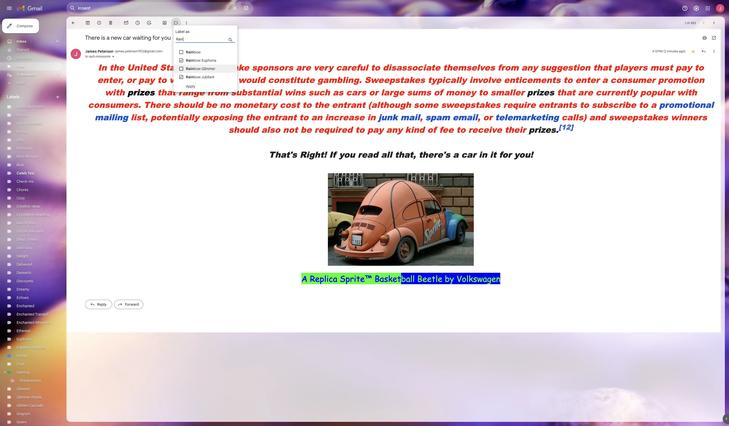Task type: locate. For each thing, give the bounding box(es) containing it.
ball
[[401, 273, 415, 285]]

glimmer down glimmer 'link'
[[17, 395, 30, 400]]

euphoria down euphoria link
[[17, 346, 31, 350]]

players
[[614, 62, 648, 73]]

1 horizontal spatial any
[[522, 62, 538, 73]]

0 horizontal spatial should
[[173, 99, 203, 111]]

be inside that are currently popular with consumers. there should be no monetary cost to the entrant (although some sweepstakes require entrants to subscribe to a
[[206, 99, 217, 111]]

, up receive
[[478, 111, 480, 123]]

1 vertical spatial be
[[301, 124, 312, 136]]

euphoria down ethereal link at the left of page
[[17, 337, 31, 342]]

entrant up "increase" at the top
[[332, 99, 365, 111]]

0 vertical spatial should
[[173, 99, 203, 111]]

pay inside the calls) and sweepstakes winners should also not be required to pay any kind of fee to receive their
[[367, 124, 383, 136]]

you left not important switch
[[161, 34, 171, 41]]

of down spam
[[427, 124, 436, 136]]

car left the it
[[461, 149, 476, 160]]

beetle
[[417, 273, 442, 285]]

involve
[[469, 74, 501, 86]]

bow up rain bow euphoria
[[194, 50, 201, 55]]

to left win,
[[157, 74, 167, 86]]

dazzle for dazzle bliss
[[17, 221, 28, 226]]

2 dazzle from the top
[[17, 229, 28, 234]]

1 horizontal spatial and
[[589, 111, 606, 123]]

kind
[[405, 124, 425, 136]]

or
[[126, 74, 136, 86], [369, 86, 378, 98], [483, 111, 492, 123]]

bow for bow euphoria
[[194, 58, 201, 63]]

telemarketing link
[[495, 111, 559, 123]]

there inside that are currently popular with consumers. there should be no monetary cost to the entrant (although some sweepstakes require entrants to subscribe to a
[[144, 99, 170, 111]]

by
[[445, 273, 454, 285]]

advanced search options image
[[241, 3, 251, 13]]

in left junk
[[367, 111, 376, 123]]

dazzle up dead
[[17, 229, 28, 234]]

2 aurora from the top
[[17, 121, 28, 126]]

0 vertical spatial any
[[522, 62, 538, 73]]

0 vertical spatial for
[[152, 34, 160, 41]]

3 enchanted from the top
[[17, 321, 34, 325]]

aurora down alerts
[[17, 113, 28, 118]]

of left 453
[[687, 21, 690, 25]]

bliss up blue link
[[17, 154, 24, 159]]

0 vertical spatial enchanted
[[17, 304, 34, 309]]

currently
[[596, 86, 637, 98]]

2 with from the left
[[677, 86, 697, 98]]

not important switch
[[173, 35, 179, 41]]

0 horizontal spatial 1
[[58, 73, 59, 77]]

jubilant
[[201, 75, 214, 79]]

2 vertical spatial euphoria
[[17, 346, 31, 350]]

4 rain from the top
[[186, 75, 194, 79]]

to up an in the left of the page
[[302, 99, 312, 111]]

check-ins link
[[17, 179, 34, 184]]

junk
[[378, 111, 398, 123]]

0 horizontal spatial from
[[207, 86, 228, 98]]

or up prizes link on the top left
[[126, 74, 136, 86]]

0 horizontal spatial be
[[206, 99, 217, 111]]

any up enticements
[[522, 62, 538, 73]]

there left is
[[85, 34, 100, 41]]

aurora for aurora ethereal
[[17, 121, 28, 126]]

bliss down crystalline dewdrop
[[29, 221, 36, 226]]

any down junk mail link on the top right
[[386, 124, 402, 136]]

0 horizontal spatial entrant
[[263, 111, 297, 123]]

rain
[[186, 50, 194, 55], [186, 58, 194, 63], [186, 66, 194, 71], [186, 75, 194, 79]]

4 bow from the top
[[194, 75, 201, 79]]

the down such
[[314, 99, 329, 111]]

0 vertical spatial entrant
[[332, 99, 365, 111]]

and for sweepstakes
[[589, 111, 606, 123]]

more image
[[184, 20, 189, 25]]

1 horizontal spatial should
[[229, 124, 259, 136]]

labels navigation
[[0, 17, 66, 427]]

1 vertical spatial aurora
[[17, 121, 28, 126]]

0 horizontal spatial ,
[[420, 111, 423, 123]]

that,
[[395, 149, 416, 160]]

0 vertical spatial ethereal
[[29, 121, 42, 126]]

exposing
[[202, 111, 243, 123]]

(2
[[663, 49, 666, 53]]

if
[[329, 149, 336, 160]]

a replica sprite™️ basket ball beetle by volkswagen
[[301, 273, 500, 285]]

bow for bow jubilant
[[194, 75, 201, 79]]

0 horizontal spatial the
[[110, 62, 124, 73]]

from up smaller
[[498, 62, 519, 73]]

0 horizontal spatial or
[[126, 74, 136, 86]]

1 horizontal spatial there
[[144, 99, 170, 111]]

1 vertical spatial euphoria
[[17, 337, 31, 342]]

their
[[505, 124, 526, 136]]

0 vertical spatial the
[[110, 62, 124, 73]]

spam
[[425, 111, 450, 123]]

1 vertical spatial dazzle
[[17, 229, 28, 234]]

1 bow from the top
[[194, 50, 201, 55]]

bliss whisper link
[[17, 154, 39, 159]]

1 aurora from the top
[[17, 113, 28, 118]]

or inside in the united states, sweepstake sponsors are very careful to disassociate themselves from any suggestion that players must pay to enter, or pay to win, since this would constitute gambling. sweepstakes typically involve enticements to enter a consumer promotion with
[[126, 74, 136, 86]]

1 vertical spatial should
[[229, 124, 259, 136]]

are down enter
[[578, 86, 593, 98]]

that up entrants
[[557, 86, 575, 98]]

sums
[[407, 86, 431, 98]]

and down the 'subscribe'
[[589, 111, 606, 123]]

0 vertical spatial sweepstakes
[[441, 99, 500, 111]]

grayson
[[17, 412, 30, 417]]

1 vertical spatial are
[[578, 86, 593, 98]]

bow down rain bow glimmer
[[194, 75, 201, 79]]

1 with from the left
[[105, 86, 125, 98]]

snoozed link
[[17, 56, 31, 61]]

rain for bow glimmer
[[186, 66, 194, 71]]

and right alerts
[[27, 105, 34, 109]]

any
[[522, 62, 538, 73], [386, 124, 402, 136]]

0 vertical spatial bliss
[[17, 154, 24, 159]]

tranquil
[[35, 312, 48, 317]]

0 vertical spatial from
[[498, 62, 519, 73]]

1 vertical spatial there
[[144, 99, 170, 111]]

pay
[[676, 62, 692, 73], [138, 74, 155, 86], [367, 124, 383, 136]]

0 horizontal spatial you
[[161, 34, 171, 41]]

0 horizontal spatial in
[[367, 111, 376, 123]]

fee
[[439, 124, 454, 136]]

car right new on the left top
[[123, 34, 131, 41]]

b-day
[[17, 130, 27, 134]]

1 horizontal spatial or
[[369, 86, 378, 98]]

aurora link
[[17, 113, 28, 118]]

to down email
[[456, 124, 466, 136]]

1 enchanted from the top
[[17, 304, 34, 309]]

ins
[[29, 179, 34, 184]]

and inside the calls) and sweepstakes winners should also not be required to pay any kind of fee to receive their
[[589, 111, 606, 123]]

0 vertical spatial you
[[161, 34, 171, 41]]

inbox link
[[17, 39, 26, 44]]

pay down junk
[[367, 124, 383, 136]]

0 vertical spatial 1
[[685, 21, 686, 25]]

2 vertical spatial the
[[246, 111, 260, 123]]

prizes down telemarketing
[[529, 124, 556, 136]]

1 vertical spatial in
[[479, 149, 487, 160]]

that inside in the united states, sweepstake sponsors are very careful to disassociate themselves from any suggestion that players must pay to enter, or pay to win, since this would constitute gambling. sweepstakes typically involve enticements to enter a consumer promotion with
[[593, 62, 611, 73]]

0 vertical spatial and
[[27, 105, 34, 109]]

0 vertical spatial of
[[687, 21, 690, 25]]

of
[[687, 21, 690, 25], [434, 86, 443, 98], [427, 124, 436, 136]]

entrant inside that are currently popular with consumers. there should be no monetary cost to the entrant (although some sweepstakes require entrants to subscribe to a
[[332, 99, 365, 111]]

that down win,
[[157, 86, 176, 98]]

euphoria for euphoria link
[[17, 337, 31, 342]]

sweepstake
[[195, 62, 249, 73]]

are inside that are currently popular with consumers. there should be no monetary cost to the entrant (although some sweepstakes require entrants to subscribe to a
[[578, 86, 593, 98]]

from up no
[[207, 86, 228, 98]]

with
[[105, 86, 125, 98], [677, 86, 697, 98]]

1 inside labels navigation
[[58, 73, 59, 77]]

there down prizes link on the top left
[[144, 99, 170, 111]]

the down monetary
[[246, 111, 260, 123]]

1 vertical spatial or
[[369, 86, 378, 98]]

large
[[381, 86, 404, 98]]

prizes down united
[[127, 86, 155, 98]]

enchanted down enchanted link
[[17, 312, 34, 317]]

3 rain from the top
[[186, 66, 194, 71]]

to up calls)
[[580, 99, 589, 111]]

0 vertical spatial car
[[123, 34, 131, 41]]

to down "increase" at the top
[[355, 124, 365, 136]]

that up enter
[[593, 62, 611, 73]]

1 rain from the top
[[186, 50, 194, 55]]

0 vertical spatial be
[[206, 99, 217, 111]]

None search field
[[66, 2, 253, 15]]

0 horizontal spatial any
[[386, 124, 402, 136]]

bbq
[[17, 138, 24, 143]]

are up constitute
[[296, 62, 311, 73]]

.
[[556, 124, 559, 136]]

0 horizontal spatial sweepstakes
[[441, 99, 500, 111]]

save to photos image
[[465, 257, 470, 262]]

enchanted up ethereal link at the left of page
[[17, 321, 34, 325]]

1 horizontal spatial from
[[498, 62, 519, 73]]

delete image
[[108, 20, 113, 25]]

states,
[[160, 62, 192, 73]]

0 vertical spatial or
[[126, 74, 136, 86]]

main menu image
[[6, 5, 12, 11]]

1 horizontal spatial entrant
[[332, 99, 365, 111]]

increase
[[325, 111, 365, 123]]

0 vertical spatial dazzle
[[17, 221, 28, 226]]

gaming
[[17, 371, 29, 375]]

0 horizontal spatial bliss
[[17, 154, 24, 159]]

2 horizontal spatial the
[[314, 99, 329, 111]]

chores link
[[17, 188, 28, 192]]

0 vertical spatial glimmer
[[202, 66, 215, 71]]

with inside that are currently popular with consumers. there should be no monetary cost to the entrant (although some sweepstakes require entrants to subscribe to a
[[677, 86, 697, 98]]

and inside labels navigation
[[27, 105, 34, 109]]

2 vertical spatial of
[[427, 124, 436, 136]]

bow up rain bow jubilant at the top of page
[[194, 66, 201, 71]]

labels
[[7, 95, 20, 100]]

as:
[[186, 29, 190, 34]]

2 horizontal spatial that
[[593, 62, 611, 73]]

sweepstakes inside that are currently popular with consumers. there should be no monetary cost to the entrant (although some sweepstakes require entrants to subscribe to a
[[441, 99, 500, 111]]

that are currently popular with consumers. there should be no monetary cost to the entrant (although some sweepstakes require entrants to subscribe to a
[[88, 86, 697, 111]]

2 vertical spatial or
[[483, 111, 492, 123]]

2 rain from the top
[[186, 58, 194, 63]]

or up receive
[[483, 111, 492, 123]]

more
[[17, 81, 25, 85]]

smaller
[[491, 86, 524, 98]]

b-
[[17, 130, 21, 134]]

pay up the promotion
[[676, 62, 692, 73]]

0 horizontal spatial and
[[27, 105, 34, 109]]

with up "consumers."
[[105, 86, 125, 98]]

glimmer up the jubilant
[[202, 66, 215, 71]]

telemarketing
[[495, 111, 559, 123]]

Label-as menu open text field
[[176, 36, 245, 43]]

for right waiting
[[152, 34, 160, 41]]

1 horizontal spatial are
[[578, 86, 593, 98]]

dazzle harmony link
[[17, 229, 43, 234]]

glimmer up glimmer petals link
[[17, 387, 30, 392]]

be right not
[[301, 124, 312, 136]]

be left no
[[206, 99, 217, 111]]

potentially
[[151, 111, 199, 123]]

that for that range from substantial wins such as cars or large sums of money to smaller
[[157, 86, 176, 98]]

1 horizontal spatial 1
[[685, 21, 686, 25]]

with inside in the united states, sweepstake sponsors are very careful to disassociate themselves from any suggestion that players must pay to enter, or pay to win, since this would constitute gambling. sweepstakes typically involve enticements to enter a consumer promotion with
[[105, 86, 125, 98]]

rain for bow
[[186, 50, 194, 55]]

, down some
[[420, 111, 423, 123]]

you right if on the left of the page
[[339, 149, 355, 160]]

typically
[[428, 74, 467, 86]]

1 horizontal spatial car
[[461, 149, 476, 160]]

a down the popular
[[651, 99, 656, 111]]

dazzle down crystalline
[[17, 221, 28, 226]]

1 horizontal spatial pay
[[367, 124, 383, 136]]

1 vertical spatial of
[[434, 86, 443, 98]]

1 horizontal spatial bliss
[[29, 221, 36, 226]]

that's right! if you read all that, there's a car in it for you!
[[269, 149, 533, 160]]

453
[[691, 21, 696, 25]]

should down range
[[173, 99, 203, 111]]

1 vertical spatial enchanted
[[17, 312, 34, 317]]

rain down rain bow
[[186, 58, 194, 63]]

should inside the calls) and sweepstakes winners should also not be required to pay any kind of fee to receive their
[[229, 124, 259, 136]]

1 vertical spatial entrant
[[263, 111, 297, 123]]

1 vertical spatial the
[[314, 99, 329, 111]]

prizes down enticements
[[527, 86, 554, 98]]

0 vertical spatial euphoria
[[202, 58, 216, 63]]

aurora ethereal link
[[17, 121, 42, 126]]

blue link
[[17, 163, 24, 167]]

cozy link
[[17, 196, 25, 201]]

glimmer link
[[17, 387, 30, 392]]

2 horizontal spatial pay
[[676, 62, 692, 73]]

1 horizontal spatial for
[[499, 149, 512, 160]]

1 horizontal spatial you
[[339, 149, 355, 160]]

to rach.mooooore
[[85, 55, 111, 58]]

rain bow
[[186, 50, 201, 55]]

2 enchanted from the top
[[17, 312, 34, 317]]

the inside in the united states, sweepstake sponsors are very careful to disassociate themselves from any suggestion that players must pay to enter, or pay to win, since this would constitute gambling. sweepstakes typically involve enticements to enter a consumer promotion with
[[110, 62, 124, 73]]

1 vertical spatial car
[[461, 149, 476, 160]]

0 horizontal spatial pay
[[138, 74, 155, 86]]

1 horizontal spatial ,
[[478, 111, 480, 123]]

pay down united
[[138, 74, 155, 86]]

list, potentially exposing the entrant to an increase in junk mail , spam email , or telemarketing
[[128, 111, 559, 123]]

0 horizontal spatial that
[[157, 86, 176, 98]]

1 vertical spatial glimmer
[[17, 387, 30, 392]]

be inside the calls) and sweepstakes winners should also not be required to pay any kind of fee to receive their
[[301, 124, 312, 136]]

substantial
[[231, 86, 282, 98]]

and for notifs
[[27, 105, 34, 109]]

compose button
[[2, 19, 39, 33]]

that inside that are currently popular with consumers. there should be no monetary cost to the entrant (although some sweepstakes require entrants to subscribe to a
[[557, 86, 575, 98]]

should down exposing at left
[[229, 124, 259, 136]]

for right the it
[[499, 149, 512, 160]]

enchanted down echoes "link"
[[17, 304, 34, 309]]

1 horizontal spatial sweepstakes
[[609, 111, 668, 123]]

1 vertical spatial and
[[589, 111, 606, 123]]

0 vertical spatial aurora
[[17, 113, 28, 118]]

1 vertical spatial pay
[[138, 74, 155, 86]]

aurora down the aurora link
[[17, 121, 28, 126]]

2
[[58, 171, 59, 175]]

euphoria
[[202, 58, 216, 63], [17, 337, 31, 342], [17, 346, 31, 350]]

0 horizontal spatial with
[[105, 86, 125, 98]]

in left the it
[[479, 149, 487, 160]]

should
[[173, 99, 203, 111], [229, 124, 259, 136]]

54532_1_800.jpeg image
[[328, 173, 474, 266]]

2 vertical spatial glimmer
[[17, 395, 30, 400]]

labels image
[[173, 20, 179, 25]]

you!
[[514, 149, 533, 160]]

back to sent mail image
[[71, 20, 76, 25]]

0 vertical spatial there
[[85, 34, 100, 41]]

1 horizontal spatial be
[[301, 124, 312, 136]]

1 vertical spatial any
[[386, 124, 402, 136]]

or right 'cars'
[[369, 86, 378, 98]]

with up 'promotional' at the top right of page
[[677, 86, 697, 98]]

3 bow from the top
[[194, 66, 201, 71]]

rain up apply
[[186, 75, 194, 79]]

winners
[[671, 111, 707, 123]]

0 horizontal spatial are
[[296, 62, 311, 73]]

archive image
[[85, 20, 90, 25]]

1 horizontal spatial that
[[557, 86, 575, 98]]

1 vertical spatial ethereal
[[17, 329, 30, 334]]

delicious link
[[17, 246, 32, 251]]

0 horizontal spatial for
[[152, 34, 160, 41]]

to
[[85, 55, 88, 58], [371, 62, 380, 73], [695, 62, 704, 73], [157, 74, 167, 86], [563, 74, 573, 86], [479, 86, 488, 98], [302, 99, 312, 111], [580, 99, 589, 111], [639, 99, 648, 111], [299, 111, 309, 123], [355, 124, 365, 136], [456, 124, 466, 136]]

rain up rain bow jubilant at the top of page
[[186, 66, 194, 71]]

1 for 1 of 453
[[685, 21, 686, 25]]

bow up rain bow glimmer
[[194, 58, 201, 63]]

1 vertical spatial you
[[339, 149, 355, 160]]

is
[[101, 34, 105, 41]]

entrant up the also
[[263, 111, 297, 123]]

add to tasks image
[[146, 20, 152, 25]]

enchanted whispers link
[[17, 321, 50, 325]]

since
[[191, 74, 216, 86]]

prizes inside prizes . [12]
[[529, 124, 556, 136]]

of down typically
[[434, 86, 443, 98]]

the down show details icon
[[110, 62, 124, 73]]

2 vertical spatial pay
[[367, 124, 383, 136]]

0 vertical spatial pay
[[676, 62, 692, 73]]

rain up rain bow euphoria
[[186, 50, 194, 55]]

2 bow from the top
[[194, 58, 201, 63]]

sweepstakes
[[441, 99, 500, 111], [609, 111, 668, 123]]

rain for bow euphoria
[[186, 58, 194, 63]]

1 horizontal spatial with
[[677, 86, 697, 98]]

1 vertical spatial 1
[[58, 73, 59, 77]]

email
[[453, 111, 478, 123]]

enchanted link
[[17, 304, 34, 309]]

a up currently
[[602, 74, 608, 86]]

0 vertical spatial are
[[296, 62, 311, 73]]

1 dazzle from the top
[[17, 221, 28, 226]]

euphoria up rain bow glimmer
[[202, 58, 216, 63]]



Task type: vqa. For each thing, say whether or not it's contained in the screenshot.
the top pay
yes



Task type: describe. For each thing, give the bounding box(es) containing it.
tea
[[28, 171, 34, 176]]

glimmer for glimmer petals
[[17, 395, 30, 400]]

older image
[[711, 20, 717, 25]]

require
[[503, 99, 536, 111]]

forward
[[125, 302, 139, 307]]

a inside that are currently popular with consumers. there should be no monetary cost to the entrant (although some sweepstakes require entrants to subscribe to a
[[651, 99, 656, 111]]

alerts and notifs link
[[17, 105, 44, 109]]

echoes
[[17, 296, 29, 300]]

delicious
[[17, 246, 32, 251]]

move to inbox image
[[162, 20, 167, 25]]

are inside in the united states, sweepstake sponsors are very careful to disassociate themselves from any suggestion that players must pay to enter, or pay to win, since this would constitute gambling. sweepstakes typically involve enticements to enter a consumer promotion with
[[296, 62, 311, 73]]

any inside the calls) and sweepstakes winners should also not be required to pay any kind of fee to receive their
[[386, 124, 402, 136]]

discounts link
[[17, 279, 33, 284]]

delivered link
[[17, 263, 32, 267]]

1 vertical spatial for
[[499, 149, 512, 160]]

not
[[283, 124, 298, 136]]

enchanted for enchanted tranquil
[[17, 312, 34, 317]]

to down james
[[85, 55, 88, 58]]

rain bow glimmer
[[186, 66, 215, 71]]

sent link
[[17, 64, 25, 69]]

to up sweepstakes
[[371, 62, 380, 73]]

rain bow euphoria
[[186, 58, 216, 63]]

promotion
[[658, 74, 704, 86]]

bliss whisper
[[17, 154, 39, 159]]

1 horizontal spatial in
[[479, 149, 487, 160]]

euphoria bubbles link
[[17, 346, 46, 350]]

euphoria for euphoria bubbles
[[17, 346, 31, 350]]

report spam image
[[97, 20, 102, 25]]

of inside the calls) and sweepstakes winners should also not be required to pay any kind of fee to receive their
[[427, 124, 436, 136]]

promotional mailing
[[95, 99, 714, 123]]

to left an in the left of the page
[[299, 111, 309, 123]]

glisten
[[17, 404, 28, 408]]

crystalline dewdrop link
[[17, 213, 50, 217]]

ago)
[[679, 49, 686, 53]]

label
[[176, 29, 185, 34]]

a right is
[[107, 34, 110, 41]]

0 vertical spatial in
[[367, 111, 376, 123]]

ideas
[[31, 204, 40, 209]]

labels heading
[[7, 95, 55, 100]]

forward link
[[114, 300, 143, 309]]

aurora for the aurora link
[[17, 113, 28, 118]]

a right there's
[[453, 149, 459, 160]]

delight
[[17, 254, 28, 259]]

Search mail text field
[[78, 6, 229, 11]]

volkswagen
[[457, 273, 500, 285]]

harmony
[[29, 229, 43, 234]]

required
[[314, 124, 353, 136]]

peterson
[[98, 49, 113, 54]]

james.peterson1902@gmail.com
[[116, 49, 161, 53]]

enchanted for enchanted link
[[17, 304, 34, 309]]

enter
[[575, 74, 599, 86]]

download attachment 54532_1_800.jpeg image
[[444, 256, 450, 262]]

gmail image
[[17, 3, 45, 14]]

Starred checkbox
[[691, 49, 696, 54]]

1 horizontal spatial the
[[246, 111, 260, 123]]

glisten cascade link
[[17, 404, 43, 408]]

starred
[[17, 48, 29, 52]]

check-
[[17, 179, 29, 184]]

1 , from the left
[[420, 111, 423, 123]]

2 , from the left
[[478, 111, 480, 123]]

sweepstakes inside the calls) and sweepstakes winners should also not be required to pay any kind of fee to receive their
[[609, 111, 668, 123]]

also
[[261, 124, 280, 136]]

to down the popular
[[639, 99, 648, 111]]

rain bow jubilant
[[186, 75, 214, 79]]

inbox
[[17, 39, 26, 44]]

calls) and sweepstakes winners should also not be required to pay any kind of fee to receive their
[[229, 111, 707, 136]]

bow for bow
[[194, 50, 201, 55]]

1 for 1
[[58, 73, 59, 77]]

crystalline
[[17, 213, 34, 217]]

dazzle for dazzle harmony
[[17, 229, 28, 234]]

snooze image
[[135, 20, 140, 25]]

basket
[[375, 273, 401, 285]]

entrants
[[539, 99, 577, 111]]

a inside in the united states, sweepstake sponsors are very careful to disassociate themselves from any suggestion that players must pay to enter, or pay to win, since this would constitute gambling. sweepstakes typically involve enticements to enter a consumer promotion with
[[602, 74, 608, 86]]

dewdrop
[[35, 213, 50, 217]]

sprite™️
[[340, 273, 372, 285]]

dead thread
[[17, 238, 38, 242]]

delivered
[[17, 263, 32, 267]]

ethereal link
[[17, 329, 30, 334]]

dazzle bliss
[[17, 221, 36, 226]]

cascade
[[29, 404, 43, 408]]

bow for bow glimmer
[[194, 66, 201, 71]]

prizes link
[[127, 86, 155, 98]]

desserts link
[[17, 271, 31, 276]]

mailing
[[95, 111, 128, 123]]

[12] link
[[559, 122, 573, 132]]

any inside in the united states, sweepstake sponsors are very careful to disassociate themselves from any suggestion that players must pay to enter, or pay to win, since this would constitute gambling. sweepstakes typically involve enticements to enter a consumer promotion with
[[522, 62, 538, 73]]

glimmer for glimmer 'link'
[[17, 387, 30, 392]]

enchanted for enchanted whispers
[[17, 321, 34, 325]]

petals
[[31, 395, 41, 400]]

show details image
[[112, 55, 115, 58]]

consumers.
[[88, 99, 141, 111]]

presentation link
[[20, 379, 41, 384]]

dead
[[17, 238, 25, 242]]

4:13 pm (2 minutes ago)
[[652, 49, 686, 53]]

0 horizontal spatial car
[[123, 34, 131, 41]]

echoes link
[[17, 296, 29, 300]]

james peterson cell
[[85, 49, 163, 54]]

cozy
[[17, 196, 25, 201]]

bbq link
[[17, 138, 24, 143]]

a
[[301, 273, 307, 285]]

it
[[490, 149, 496, 160]]

scheduled
[[17, 72, 35, 77]]

0 horizontal spatial there
[[85, 34, 100, 41]]

fruit link
[[17, 362, 24, 367]]

family
[[17, 354, 27, 359]]

creative ideas link
[[17, 204, 40, 209]]

glimmer petals
[[17, 395, 41, 400]]

settings image
[[693, 5, 700, 11]]

creative ideas
[[17, 204, 40, 209]]

promotional
[[659, 99, 714, 111]]

to down starred option
[[695, 62, 704, 73]]

birthdaze link
[[17, 146, 33, 151]]

support image
[[682, 5, 688, 11]]

james
[[85, 49, 97, 54]]

as
[[333, 86, 343, 98]]

that's
[[269, 149, 297, 160]]

some
[[414, 99, 438, 111]]

4:13 pm (2 minutes ago) cell
[[652, 49, 686, 54]]

clear search image
[[230, 3, 240, 13]]

1 vertical spatial from
[[207, 86, 228, 98]]

new
[[111, 34, 122, 41]]

add attachment to drive 54532_1_800.jpeg image
[[455, 256, 460, 262]]

reply
[[97, 302, 107, 307]]

from inside in the united states, sweepstake sponsors are very careful to disassociate themselves from any suggestion that players must pay to enter, or pay to win, since this would constitute gambling. sweepstakes typically involve enticements to enter a consumer promotion with
[[498, 62, 519, 73]]

rain for bow jubilant
[[186, 75, 194, 79]]

the inside that are currently popular with consumers. there should be no monetary cost to the entrant (although some sweepstakes require entrants to subscribe to a
[[314, 99, 329, 111]]

discounts
[[17, 279, 33, 284]]

sponsors
[[252, 62, 293, 73]]

snoozed
[[17, 56, 31, 61]]

green link
[[17, 420, 27, 425]]

should inside that are currently popular with consumers. there should be no monetary cost to the entrant (although some sweepstakes require entrants to subscribe to a
[[173, 99, 203, 111]]

range
[[178, 86, 204, 98]]

to down suggestion
[[563, 74, 573, 86]]

gaming link
[[17, 371, 29, 375]]

reply link
[[85, 300, 112, 309]]

alerts and notifs
[[17, 105, 44, 109]]

day
[[21, 130, 27, 134]]

rach.mooooore
[[89, 55, 111, 58]]

starred link
[[17, 48, 29, 52]]

must
[[650, 62, 673, 73]]

starred image
[[691, 49, 696, 54]]

1 of 453
[[685, 21, 696, 25]]

2 horizontal spatial or
[[483, 111, 492, 123]]

to down involve
[[479, 86, 488, 98]]

that for that are currently popular with consumers. there should be no monetary cost to the entrant (although some sweepstakes require entrants to subscribe to a
[[557, 86, 575, 98]]

search mail image
[[68, 4, 77, 13]]



